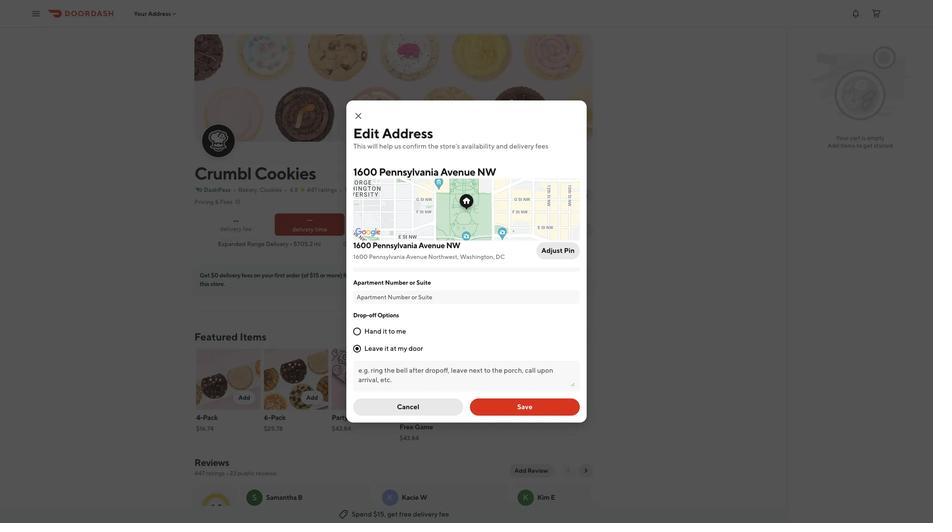 Task type: vqa. For each thing, say whether or not it's contained in the screenshot.
my
yes



Task type: locate. For each thing, give the bounding box(es) containing it.
0 horizontal spatial your
[[134, 10, 147, 17]]

bakery,
[[238, 186, 259, 193]]

1 vertical spatial address
[[382, 125, 433, 141]]

3 1600 from the top
[[353, 253, 368, 260]]

0 horizontal spatial address
[[148, 10, 171, 17]]

delivery for get $0 delivery fees on your first order (of $15 or more) from this store.
[[220, 272, 241, 279]]

1 vertical spatial save
[[518, 403, 533, 411]]

2 1600 from the top
[[353, 241, 371, 250]]

1 vertical spatial it
[[385, 344, 389, 353]]

k for kim e
[[523, 493, 529, 502]]

2 add button from the left
[[301, 391, 323, 405]]

e
[[551, 493, 555, 502]]

2 doordash from the left
[[444, 510, 468, 516]]

to inside your cart is empty add items to get started
[[857, 142, 863, 149]]

3 add button from the left
[[369, 391, 391, 405]]

0 horizontal spatial 447
[[195, 470, 205, 477]]

0 vertical spatial to
[[857, 142, 863, 149]]

1 horizontal spatial address
[[382, 125, 433, 141]]

1 horizontal spatial or
[[410, 279, 415, 286]]

open menu image
[[31, 8, 41, 19]]

s
[[252, 493, 257, 502]]

fee right free
[[439, 510, 449, 518]]

1 horizontal spatial your
[[837, 134, 849, 141]]

pickup
[[567, 227, 586, 233]]

1 vertical spatial nw
[[446, 241, 461, 250]]

pack up 'game'
[[409, 414, 424, 422]]

order inside button
[[494, 227, 511, 233]]

1 1600 from the top
[[353, 166, 377, 178]]

delivery up store.
[[220, 272, 241, 279]]

empty
[[868, 134, 885, 141]]

k left kim
[[523, 493, 529, 502]]

to down cart
[[857, 142, 863, 149]]

or right the $15
[[320, 272, 326, 279]]

and
[[496, 142, 508, 150]]

next button of carousel image
[[583, 333, 590, 340]]

mi left $$
[[366, 186, 372, 193]]

crumbl cookies image
[[195, 34, 593, 142], [202, 125, 235, 157]]

6-
[[264, 414, 271, 422]]

1 vertical spatial 4.8
[[210, 502, 223, 512]]

0 vertical spatial nw
[[477, 166, 496, 178]]

0 vertical spatial 1600
[[353, 166, 377, 178]]

1 vertical spatial pennsylvania
[[373, 241, 417, 250]]

0 horizontal spatial or
[[320, 272, 326, 279]]

Apartment Number or Suite text field
[[357, 293, 577, 301]]

ratings left 5705.2 mi • $$
[[319, 186, 337, 193]]

1 vertical spatial avenue
[[419, 241, 445, 250]]

23
[[230, 470, 237, 477]]

1 horizontal spatial pack
[[271, 414, 286, 422]]

options
[[378, 312, 399, 319]]

1 add button from the left
[[233, 391, 256, 405]]

10/23/23
[[418, 510, 440, 516]]

$16.74
[[196, 425, 214, 432]]

add for party box
[[374, 394, 386, 401]]

avenue up northwest,
[[419, 241, 445, 250]]

• doordash order
[[303, 510, 345, 516], [441, 510, 483, 516]]

2 k from the left
[[523, 493, 529, 502]]

4-
[[196, 414, 203, 422]]

0 horizontal spatial fees
[[242, 272, 253, 279]]

it
[[383, 327, 387, 335], [385, 344, 389, 353]]

off
[[369, 312, 377, 319]]

avenue up suite
[[406, 253, 427, 260]]

• doordash order left the spend
[[303, 510, 345, 516]]

pack up $16.74
[[203, 414, 218, 422]]

delivery inside '-- delivery fee'
[[220, 225, 242, 232]]

delivery inside get $0 delivery fees on your first order (of $15 or more) from this store.
[[220, 272, 241, 279]]

specialty
[[425, 414, 453, 422]]

0 horizontal spatial pack
[[203, 414, 218, 422]]

fees
[[536, 142, 549, 150], [242, 272, 253, 279]]

featured
[[195, 331, 238, 343]]

1 vertical spatial $43.84
[[400, 435, 419, 441]]

1 k from the left
[[388, 493, 393, 502]]

add
[[828, 142, 840, 149], [239, 394, 250, 401], [306, 394, 318, 401], [374, 394, 386, 401], [442, 394, 454, 401], [515, 467, 527, 474]]

your inside your cart is empty add items to get started
[[837, 134, 849, 141]]

0 horizontal spatial • doordash order
[[303, 510, 345, 516]]

0 vertical spatial your
[[134, 10, 147, 17]]

is
[[862, 134, 866, 141]]

0 horizontal spatial k
[[388, 493, 393, 502]]

get left free
[[388, 510, 398, 518]]

1600 up 5705.2 mi • $$
[[353, 166, 377, 178]]

delivery right the range at top left
[[266, 240, 289, 247]]

reviews link
[[195, 457, 229, 468]]

it for hand
[[383, 327, 387, 335]]

1 horizontal spatial fee
[[439, 510, 449, 518]]

0 vertical spatial get
[[864, 142, 873, 149]]

1 horizontal spatial to
[[857, 142, 863, 149]]

2 pack from the left
[[271, 414, 286, 422]]

-
[[307, 216, 310, 224], [310, 216, 313, 224], [233, 217, 236, 225], [236, 217, 239, 225]]

delivery up adjust at the right of the page
[[530, 227, 553, 233]]

k
[[388, 493, 393, 502], [523, 493, 529, 502]]

2 • doordash order from the left
[[441, 510, 483, 516]]

cookies right bakery,
[[260, 186, 282, 193]]

0 horizontal spatial delivery
[[266, 240, 289, 247]]

0 vertical spatial or
[[320, 272, 326, 279]]

1 vertical spatial save button
[[470, 399, 580, 416]]

us
[[395, 142, 402, 150]]

party box image
[[332, 349, 396, 410]]

1 vertical spatial fees
[[242, 272, 253, 279]]

doordash for s
[[306, 510, 330, 516]]

0 vertical spatial $43.84
[[332, 425, 351, 432]]

0 vertical spatial delivery
[[530, 227, 553, 233]]

pennsylvania down the "confirm"
[[379, 166, 439, 178]]

pin
[[564, 246, 575, 255]]

your
[[134, 10, 147, 17], [837, 134, 849, 141]]

nw inside 1600 pennsylvania avenue nw 1600 pennsylvania avenue northwest, washington, dc
[[446, 241, 461, 250]]

it right hand
[[383, 327, 387, 335]]

• doordash order for k
[[441, 510, 483, 516]]

cookies for crumbl cookies
[[255, 163, 316, 183]]

range
[[247, 240, 265, 247]]

edit
[[353, 125, 380, 141]]

cart
[[850, 134, 861, 141]]

0 vertical spatial cookies
[[255, 163, 316, 183]]

cookies
[[255, 163, 316, 183], [260, 186, 282, 193]]

delivery up expanded
[[220, 225, 242, 232]]

kim
[[538, 493, 550, 502]]

0 horizontal spatial mi
[[314, 240, 321, 247]]

0 vertical spatial pennsylvania
[[379, 166, 439, 178]]

$0
[[211, 272, 219, 279]]

fees right and at the right of page
[[536, 142, 549, 150]]

• doordash order right 10/23/23
[[441, 510, 483, 516]]

add for 6-pack
[[306, 394, 318, 401]]

1 horizontal spatial doordash
[[444, 510, 468, 516]]

fees left on
[[242, 272, 253, 279]]

2 vertical spatial 1600
[[353, 253, 368, 260]]

fee up the range at top left
[[243, 225, 252, 232]]

ratings down reviews
[[206, 470, 225, 477]]

save
[[435, 227, 448, 233], [518, 403, 533, 411]]

fees inside get $0 delivery fees on your first order (of $15 or more) from this store.
[[242, 272, 253, 279]]

or left suite
[[410, 279, 415, 286]]

doordash for k
[[444, 510, 468, 516]]

1 horizontal spatial order
[[469, 510, 483, 516]]

3 pack from the left
[[409, 414, 424, 422]]

this will help us confirm the store's availability and delivery fees
[[353, 142, 549, 150]]

1600 down powered by google image
[[353, 241, 371, 250]]

this
[[353, 142, 366, 150]]

4 add button from the left
[[437, 391, 459, 405]]

nw down availability at top
[[477, 166, 496, 178]]

1 • doordash order from the left
[[303, 510, 345, 516]]

1 horizontal spatial get
[[864, 142, 873, 149]]

1 vertical spatial ratings
[[206, 470, 225, 477]]

pack for 6-
[[271, 414, 286, 422]]

nw up northwest,
[[446, 241, 461, 250]]

delivery left the time at top
[[292, 226, 314, 233]]

get down is
[[864, 142, 873, 149]]

1 pack from the left
[[203, 414, 218, 422]]

1 horizontal spatial delivery
[[530, 227, 553, 233]]

5705.2 left $$
[[345, 186, 364, 193]]

$43.84 down "free"
[[400, 435, 419, 441]]

$25.78
[[264, 425, 283, 432]]

1 vertical spatial 447
[[195, 470, 205, 477]]

$43.84
[[332, 425, 351, 432], [400, 435, 419, 441]]

447 up -- delivery time
[[307, 186, 317, 193]]

dc
[[496, 253, 505, 260]]

1 horizontal spatial 4.8
[[290, 186, 298, 193]]

0 horizontal spatial get
[[388, 510, 398, 518]]

12-pack specialty + free game image
[[400, 349, 464, 410]]

cookies up bakery, cookies
[[255, 163, 316, 183]]

0 vertical spatial address
[[148, 10, 171, 17]]

1 vertical spatial or
[[410, 279, 415, 286]]

dashpass
[[204, 186, 231, 193]]

order methods option group
[[523, 223, 593, 237]]

0 horizontal spatial doordash
[[306, 510, 330, 516]]

party box $43.84
[[332, 414, 361, 432]]

k up spend $15, get free delivery fee
[[388, 493, 393, 502]]

powered by google image
[[356, 228, 381, 237]]

adjust pin button
[[537, 242, 580, 259]]

$43.84 down 'party'
[[332, 425, 351, 432]]

leave it at my door
[[365, 344, 423, 353]]

2 vertical spatial pennsylvania
[[369, 253, 405, 260]]

0 vertical spatial 4.8
[[290, 186, 298, 193]]

pack inside 6-pack $25.78
[[271, 414, 286, 422]]

0 vertical spatial fees
[[536, 142, 549, 150]]

delivery inside option
[[530, 227, 553, 233]]

1600 for 1600 pennsylvania avenue nw 1600 pennsylvania avenue northwest, washington, dc
[[353, 241, 371, 250]]

delivery
[[530, 227, 553, 233], [266, 240, 289, 247]]

leave
[[365, 344, 383, 353]]

1 vertical spatial to
[[389, 327, 395, 335]]

&
[[215, 198, 219, 205]]

•
[[233, 186, 236, 193], [285, 186, 287, 193], [340, 186, 342, 193], [375, 186, 377, 193], [290, 240, 292, 247], [226, 470, 229, 477], [303, 510, 305, 516], [441, 510, 443, 516]]

12-pack specialty + free game $43.84
[[400, 414, 457, 441]]

address for edit address
[[382, 125, 433, 141]]

1 vertical spatial delivery
[[266, 240, 289, 247]]

pack
[[203, 414, 218, 422], [271, 414, 286, 422], [409, 414, 424, 422]]

edit address
[[353, 125, 433, 141]]

0 vertical spatial 447
[[307, 186, 317, 193]]

featured items heading
[[195, 330, 267, 344]]

0 vertical spatial mi
[[366, 186, 372, 193]]

0 horizontal spatial fee
[[243, 225, 252, 232]]

0 vertical spatial save button
[[418, 223, 453, 237]]

e.g. ring the bell after dropoff, leave next to the porch, call upon arrival, etc. text field
[[359, 366, 575, 386]]

k for kacie w
[[388, 493, 393, 502]]

reviews
[[256, 470, 277, 477]]

2 horizontal spatial order
[[494, 227, 511, 233]]

5705.2 down -- delivery time
[[294, 240, 313, 247]]

avenue down this will help us confirm the store's availability and delivery fees
[[441, 166, 476, 178]]

1 horizontal spatial • doordash order
[[441, 510, 483, 516]]

it for leave
[[385, 344, 389, 353]]

cookies for bakery, cookies
[[260, 186, 282, 193]]

1 horizontal spatial k
[[523, 493, 529, 502]]

1 horizontal spatial save button
[[470, 399, 580, 416]]

previous image
[[566, 467, 572, 474]]

crumbl cookies
[[195, 163, 316, 183]]

0 vertical spatial save
[[435, 227, 448, 233]]

0 horizontal spatial ratings
[[206, 470, 225, 477]]

1 vertical spatial get
[[388, 510, 398, 518]]

your address
[[134, 10, 171, 17]]

0 vertical spatial ratings
[[319, 186, 337, 193]]

1 vertical spatial cookies
[[260, 186, 282, 193]]

1600 pennsylvania avenue nw 1600 pennsylvania avenue northwest, washington, dc
[[353, 241, 505, 260]]

expanded
[[218, 240, 246, 247]]

pack for 4-
[[203, 414, 218, 422]]

0 horizontal spatial nw
[[446, 241, 461, 250]]

0 vertical spatial 5705.2
[[345, 186, 364, 193]]

pennsylvania up apartment number or suite
[[369, 253, 405, 260]]

pack inside 12-pack specialty + free game $43.84
[[409, 414, 424, 422]]

add review
[[515, 467, 548, 474]]

0 vertical spatial it
[[383, 327, 387, 335]]

pack up $25.78
[[271, 414, 286, 422]]

group
[[475, 227, 493, 233]]

1 doordash from the left
[[306, 510, 330, 516]]

delivery
[[509, 142, 534, 150], [220, 225, 242, 232], [292, 226, 314, 233], [220, 272, 241, 279], [413, 510, 438, 518]]

doordash
[[306, 510, 330, 516], [444, 510, 468, 516]]

0 horizontal spatial order
[[331, 510, 345, 516]]

free
[[399, 510, 412, 518]]

1 horizontal spatial fees
[[536, 142, 549, 150]]

avenue
[[441, 166, 476, 178], [419, 241, 445, 250], [406, 253, 427, 260]]

2 horizontal spatial pack
[[409, 414, 424, 422]]

1 vertical spatial 5705.2
[[294, 240, 313, 247]]

it left at
[[385, 344, 389, 353]]

1 horizontal spatial nw
[[477, 166, 496, 178]]

group order button
[[460, 223, 516, 237]]

1 vertical spatial 1600
[[353, 241, 371, 250]]

447 down reviews
[[195, 470, 205, 477]]

fee
[[243, 225, 252, 232], [439, 510, 449, 518]]

mi down the time at top
[[314, 240, 321, 247]]

0 horizontal spatial 5705.2
[[294, 240, 313, 247]]

Pickup radio
[[555, 223, 593, 237]]

drop-off options
[[353, 312, 399, 319]]

add button for party box
[[369, 391, 391, 405]]

1 horizontal spatial $43.84
[[400, 435, 419, 441]]

add inside add review button
[[515, 467, 527, 474]]

0 items, open order cart image
[[872, 8, 882, 19]]

order
[[286, 272, 300, 279]]

0 vertical spatial avenue
[[441, 166, 476, 178]]

0 horizontal spatial $43.84
[[332, 425, 351, 432]]

pack inside "4-pack $16.74"
[[203, 414, 218, 422]]

delivery inside -- delivery time
[[292, 226, 314, 233]]

1600 up from
[[353, 253, 368, 260]]

1 horizontal spatial save
[[518, 403, 533, 411]]

pennsylvania down powered by google image
[[373, 241, 417, 250]]

more)
[[327, 272, 342, 279]]

1 vertical spatial your
[[837, 134, 849, 141]]

to left me
[[389, 327, 395, 335]]

1600
[[353, 166, 377, 178], [353, 241, 371, 250], [353, 253, 368, 260]]

0 vertical spatial fee
[[243, 225, 252, 232]]

info
[[577, 192, 588, 198]]

1 horizontal spatial 447
[[307, 186, 317, 193]]



Task type: describe. For each thing, give the bounding box(es) containing it.
0 horizontal spatial save button
[[418, 223, 453, 237]]

party
[[332, 414, 348, 422]]

first
[[275, 272, 285, 279]]

add inside your cart is empty add items to get started
[[828, 142, 840, 149]]

expanded range delivery • 5705.2 mi
[[218, 240, 321, 247]]

map region
[[249, 73, 688, 293]]

free
[[400, 423, 414, 431]]

washington,
[[460, 253, 495, 260]]

delivery for -- delivery fee
[[220, 225, 242, 232]]

6-pack $25.78
[[264, 414, 286, 432]]

spend
[[352, 510, 372, 518]]

0 horizontal spatial to
[[389, 327, 395, 335]]

reviews 447 ratings • 23 public reviews
[[195, 457, 277, 477]]

help
[[379, 142, 393, 150]]

box
[[349, 414, 361, 422]]

close edit address image
[[353, 111, 364, 121]]

add for 12-pack specialty + free game
[[442, 394, 454, 401]]

$$
[[380, 186, 387, 193]]

$43.84 inside 12-pack specialty + free game $43.84
[[400, 435, 419, 441]]

more
[[561, 192, 575, 198]]

$15,
[[374, 510, 386, 518]]

store's
[[440, 142, 460, 150]]

your for cart
[[837, 134, 849, 141]]

-- delivery time
[[292, 216, 327, 233]]

cancel button
[[353, 399, 463, 416]]

fee inside '-- delivery fee'
[[243, 225, 252, 232]]

• doordash order for s
[[303, 510, 345, 516]]

1 horizontal spatial mi
[[366, 186, 372, 193]]

delivery for -- delivery time
[[292, 226, 314, 233]]

items
[[240, 331, 267, 343]]

add button for 4-pack
[[233, 391, 256, 405]]

fees
[[220, 198, 233, 205]]

hand
[[365, 327, 382, 335]]

delivery down w
[[413, 510, 438, 518]]

confirm
[[403, 142, 427, 150]]

door
[[409, 344, 423, 353]]

me
[[397, 327, 406, 335]]

Hand it to me radio
[[353, 328, 361, 335]]

w
[[420, 493, 427, 502]]

game
[[415, 423, 433, 431]]

started
[[874, 142, 894, 149]]

store.
[[210, 280, 225, 287]]

nw for 1600 pennsylvania avenue nw 1600 pennsylvania avenue northwest, washington, dc
[[446, 241, 461, 250]]

dashpass •
[[204, 186, 236, 193]]

avenue for 1600 pennsylvania avenue nw
[[441, 166, 476, 178]]

ratings inside reviews 447 ratings • 23 public reviews
[[206, 470, 225, 477]]

pennsylvania for 1600 pennsylvania avenue nw
[[379, 166, 439, 178]]

add review button
[[510, 464, 554, 478]]

adjust pin
[[542, 246, 575, 255]]

5705.2 mi • $$
[[345, 186, 387, 193]]

6 pack image
[[264, 349, 329, 410]]

$15
[[310, 272, 319, 279]]

$43.84 inside party box $43.84
[[332, 425, 351, 432]]

delivery right and at the right of page
[[509, 142, 534, 150]]

order for s
[[331, 510, 345, 516]]

hand it to me
[[365, 327, 406, 335]]

reviews
[[195, 457, 229, 468]]

from
[[343, 272, 356, 279]]

next image
[[583, 467, 590, 474]]

your cart is empty add items to get started
[[828, 134, 894, 149]]

pennsylvania for 1600 pennsylvania avenue nw 1600 pennsylvania avenue northwest, washington, dc
[[373, 241, 417, 250]]

spend $15, get free delivery fee
[[352, 510, 449, 518]]

notification bell image
[[851, 8, 861, 19]]

group order
[[475, 227, 511, 233]]

time
[[315, 226, 327, 233]]

1 horizontal spatial 5705.2
[[345, 186, 364, 193]]

447 ratings •
[[307, 186, 342, 193]]

more info
[[561, 192, 588, 198]]

northwest,
[[429, 253, 459, 260]]

availability
[[462, 142, 495, 150]]

more info button
[[547, 188, 593, 202]]

bakery, cookies
[[238, 186, 282, 193]]

2 vertical spatial avenue
[[406, 253, 427, 260]]

1600 pennsylvania avenue nw
[[353, 166, 496, 178]]

4 pack image
[[196, 349, 261, 410]]

crumbl
[[195, 163, 252, 183]]

cancel
[[397, 403, 420, 411]]

at
[[390, 344, 397, 353]]

samantha
[[266, 493, 297, 502]]

pricing & fees
[[195, 198, 233, 205]]

featured items
[[195, 331, 267, 343]]

get $0 delivery fees on your first order (of $15 or more) from this store.
[[200, 272, 356, 287]]

add for 4-pack
[[239, 394, 250, 401]]

pack for 12-
[[409, 414, 424, 422]]

address for your address
[[148, 10, 171, 17]]

on
[[254, 272, 261, 279]]

Delivery radio
[[523, 223, 560, 237]]

adjust
[[542, 246, 563, 255]]

samantha b
[[266, 493, 303, 502]]

add button for 6-pack
[[301, 391, 323, 405]]

nw for 1600 pennsylvania avenue nw
[[477, 166, 496, 178]]

order for k
[[469, 510, 483, 516]]

drop-
[[353, 312, 369, 319]]

1600 for 1600 pennsylvania avenue nw
[[353, 166, 377, 178]]

447 inside reviews 447 ratings • 23 public reviews
[[195, 470, 205, 477]]

or inside get $0 delivery fees on your first order (of $15 or more) from this store.
[[320, 272, 326, 279]]

your address button
[[134, 10, 178, 17]]

add button for 12-pack specialty + free game
[[437, 391, 459, 405]]

1 horizontal spatial ratings
[[319, 186, 337, 193]]

-- delivery fee
[[220, 217, 252, 232]]

my
[[398, 344, 407, 353]]

kim e
[[538, 493, 555, 502]]

kacie w
[[402, 493, 427, 502]]

avenue for 1600 pennsylvania avenue nw 1600 pennsylvania avenue northwest, washington, dc
[[419, 241, 445, 250]]

get inside your cart is empty add items to get started
[[864, 142, 873, 149]]

your for address
[[134, 10, 147, 17]]

apartment
[[353, 279, 384, 286]]

• inside reviews 447 ratings • 23 public reviews
[[226, 470, 229, 477]]

1 vertical spatial fee
[[439, 510, 449, 518]]

1 vertical spatial mi
[[314, 240, 321, 247]]

items
[[841, 142, 856, 149]]

0 horizontal spatial save
[[435, 227, 448, 233]]

0 horizontal spatial 4.8
[[210, 502, 223, 512]]

this
[[200, 280, 209, 287]]

Leave it at my door radio
[[353, 345, 361, 353]]

will
[[367, 142, 378, 150]]

expanded range delivery • 5705.2 mi image
[[342, 240, 349, 247]]

12-
[[400, 414, 409, 422]]

suite
[[417, 279, 431, 286]]

the
[[428, 142, 439, 150]]

your
[[262, 272, 273, 279]]

b
[[298, 493, 303, 502]]



